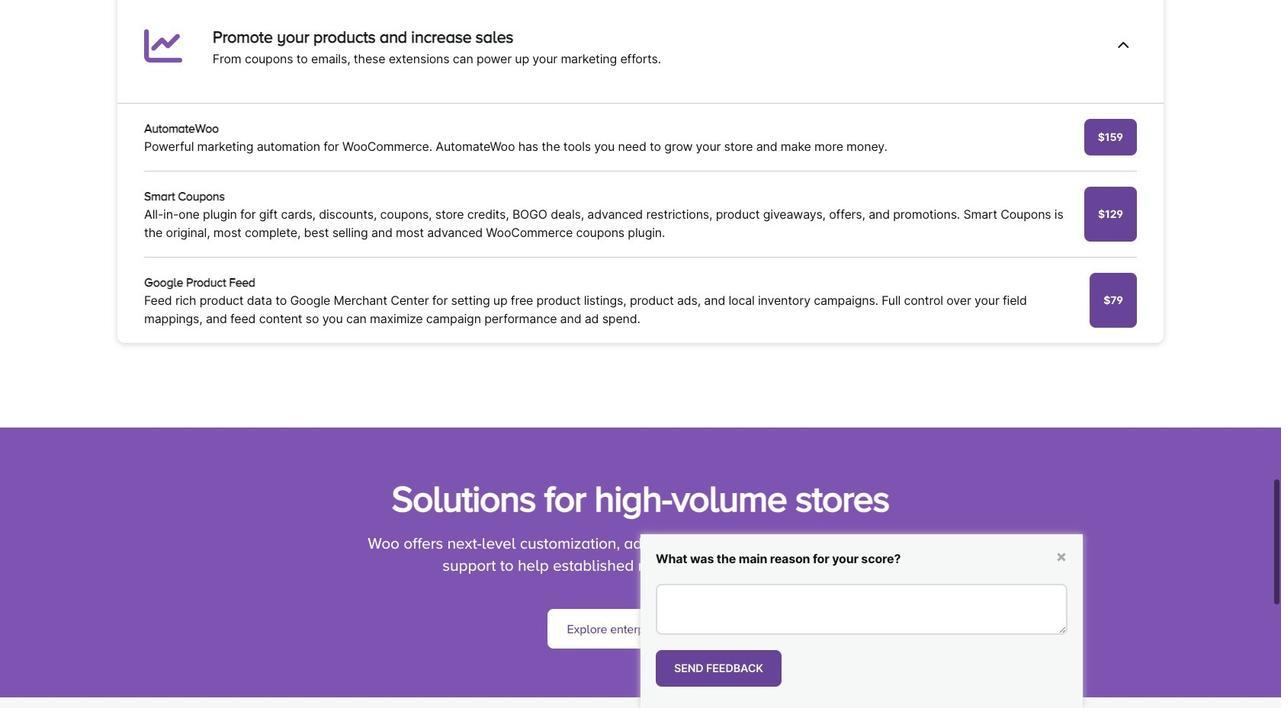 Task type: describe. For each thing, give the bounding box(es) containing it.
chevron up image
[[1118, 40, 1130, 52]]



Task type: vqa. For each thing, say whether or not it's contained in the screenshot.
button
yes



Task type: locate. For each thing, give the bounding box(es) containing it.
None button
[[656, 651, 782, 687]]

None text field
[[656, 584, 1068, 635]]



